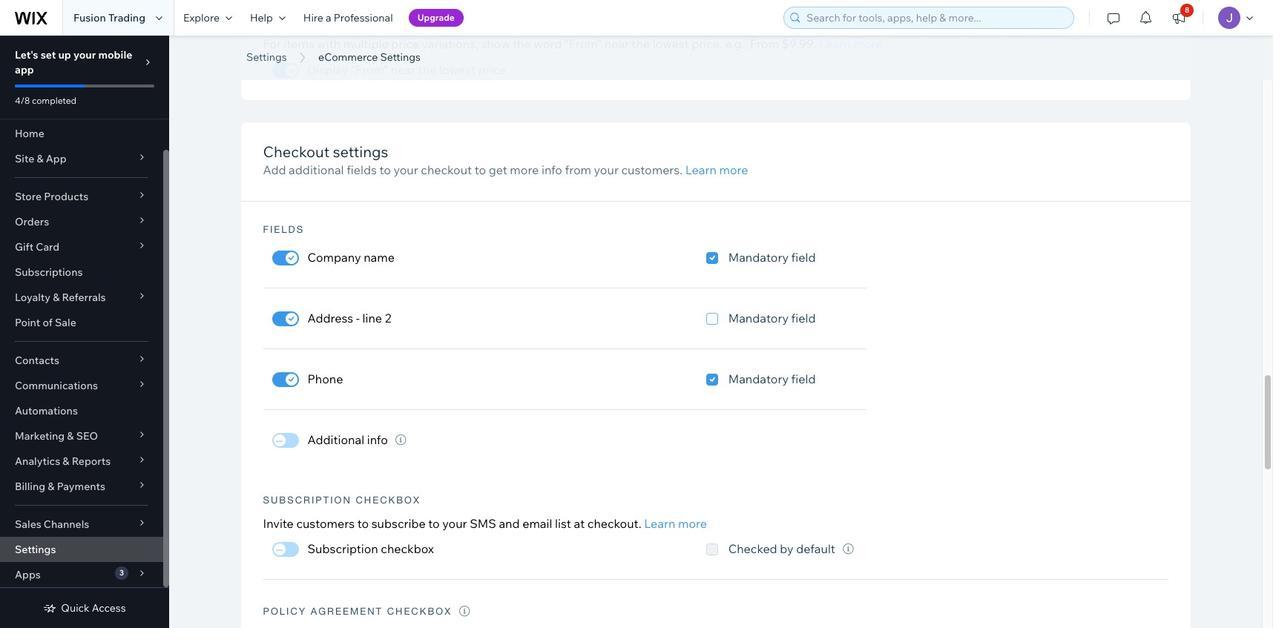 Task type: locate. For each thing, give the bounding box(es) containing it.
0 vertical spatial checkbox
[[356, 495, 421, 506]]

learn more link right checkout.
[[644, 516, 707, 531]]

checkout settings add additional fields to your checkout to get more info from your customers. learn more
[[263, 143, 748, 178]]

1 field from the top
[[791, 250, 816, 265]]

point of sale
[[15, 316, 76, 329]]

add
[[263, 163, 286, 178]]

1 vertical spatial info
[[367, 433, 388, 447]]

contacts button
[[0, 348, 163, 373]]

word
[[534, 37, 562, 51]]

for items with multiple price variations, show the word "from" near the lowest price. e.g., from $9.99. learn more
[[263, 37, 882, 51]]

hire a professional link
[[294, 0, 402, 36]]

subscription down customers
[[308, 542, 378, 557]]

0 vertical spatial subscription
[[263, 495, 352, 506]]

reports
[[72, 455, 111, 468]]

help
[[250, 11, 273, 24]]

1 horizontal spatial "from"
[[565, 37, 602, 51]]

lowest
[[653, 37, 689, 51], [439, 63, 476, 77]]

2 field from the top
[[791, 311, 816, 326]]

sales channels button
[[0, 512, 163, 537]]

"from" down "multiple"
[[351, 63, 388, 77]]

info left info tooltip icon
[[367, 433, 388, 447]]

8 button
[[1163, 0, 1195, 36]]

learn inside checkout settings add additional fields to your checkout to get more info from your customers. learn more
[[685, 163, 717, 178]]

near
[[605, 37, 629, 51], [391, 63, 416, 77]]

4/8
[[15, 95, 30, 106]]

lowest down variations, at the left of the page
[[439, 63, 476, 77]]

learn more link for checkout settings
[[685, 163, 748, 178]]

1 vertical spatial price
[[478, 63, 506, 77]]

& left reports
[[63, 455, 69, 468]]

products
[[44, 190, 88, 203]]

to
[[380, 163, 391, 178], [475, 163, 486, 178], [357, 516, 369, 531], [428, 516, 440, 531]]

policy agreement checkbox
[[263, 606, 452, 617]]

the left word
[[513, 37, 531, 51]]

subscribe
[[372, 516, 426, 531]]

automations link
[[0, 398, 163, 424]]

near down "upgrade" button
[[391, 63, 416, 77]]

loyalty & referrals button
[[0, 285, 163, 310]]

for
[[263, 37, 281, 51]]

info tooltip image
[[843, 544, 854, 555], [459, 606, 472, 617]]

field
[[791, 250, 816, 265], [791, 311, 816, 326], [791, 372, 816, 387]]

more
[[853, 37, 882, 51], [510, 163, 539, 178], [719, 163, 748, 178], [678, 516, 707, 531]]

& right site
[[37, 152, 43, 165]]

0 horizontal spatial price
[[391, 37, 419, 51]]

marketing & seo
[[15, 430, 98, 443]]

0 horizontal spatial "from"
[[351, 63, 388, 77]]

3 mandatory from the top
[[728, 372, 789, 387]]

2 vertical spatial field
[[791, 372, 816, 387]]

mandatory field for name
[[728, 250, 816, 265]]

your left sms
[[442, 516, 467, 531]]

0 horizontal spatial info
[[367, 433, 388, 447]]

checkbox down the checkbox
[[387, 606, 452, 617]]

price
[[391, 37, 419, 51], [478, 63, 506, 77]]

upgrade
[[418, 12, 455, 23]]

company
[[308, 250, 361, 265]]

settings inside sidebar "element"
[[15, 543, 56, 557]]

sidebar element
[[0, 36, 169, 629]]

2 mandatory field from the top
[[728, 311, 816, 326]]

0 horizontal spatial near
[[391, 63, 416, 77]]

& for marketing
[[67, 430, 74, 443]]

1 vertical spatial learn more link
[[685, 163, 748, 178]]

field for -
[[791, 311, 816, 326]]

0 vertical spatial info
[[542, 163, 562, 178]]

site & app
[[15, 152, 66, 165]]

1 horizontal spatial lowest
[[653, 37, 689, 51]]

4/8 completed
[[15, 95, 77, 106]]

2 vertical spatial learn more link
[[644, 516, 707, 531]]

1 vertical spatial subscription
[[308, 542, 378, 557]]

your left checkout
[[394, 163, 418, 178]]

0 vertical spatial "from"
[[565, 37, 602, 51]]

your right up
[[73, 48, 96, 62]]

& for site
[[37, 152, 43, 165]]

at
[[574, 516, 585, 531]]

1 vertical spatial mandatory field
[[728, 311, 816, 326]]

customers
[[296, 516, 355, 531]]

1 vertical spatial lowest
[[439, 63, 476, 77]]

1 vertical spatial near
[[391, 63, 416, 77]]

2 mandatory from the top
[[728, 311, 789, 326]]

0 vertical spatial mandatory
[[728, 250, 789, 265]]

2 vertical spatial learn
[[644, 516, 676, 531]]

1 horizontal spatial learn
[[685, 163, 717, 178]]

checkout.
[[588, 516, 642, 531]]

1 horizontal spatial info
[[542, 163, 562, 178]]

communications button
[[0, 373, 163, 398]]

2 vertical spatial mandatory field
[[728, 372, 816, 387]]

1 vertical spatial field
[[791, 311, 816, 326]]

3 field from the top
[[791, 372, 816, 387]]

settings down help button
[[246, 50, 287, 64]]

home
[[15, 127, 44, 140]]

settings
[[407, 32, 515, 65], [246, 50, 287, 64], [380, 50, 421, 64], [15, 543, 56, 557]]

quick access
[[61, 602, 126, 615]]

"from"
[[565, 37, 602, 51], [351, 63, 388, 77]]

orders button
[[0, 209, 163, 234]]

1 horizontal spatial settings link
[[239, 50, 294, 65]]

checkbox up subscribe
[[356, 495, 421, 506]]

near right word
[[605, 37, 629, 51]]

address
[[308, 311, 353, 326]]

mandatory for name
[[728, 250, 789, 265]]

1 vertical spatial "from"
[[351, 63, 388, 77]]

1 vertical spatial mandatory
[[728, 311, 789, 326]]

& left the seo
[[67, 430, 74, 443]]

the left price.
[[632, 37, 650, 51]]

& inside dropdown button
[[53, 291, 60, 304]]

ecommerce
[[246, 32, 401, 65], [318, 50, 378, 64]]

subscription for subscription checkbox
[[263, 495, 352, 506]]

0 vertical spatial learn
[[819, 37, 851, 51]]

mandatory field for -
[[728, 311, 816, 326]]

learn right customers. at the top of the page
[[685, 163, 717, 178]]

the down variations, at the left of the page
[[418, 63, 437, 77]]

additional
[[308, 433, 364, 447]]

1 mandatory field from the top
[[728, 250, 816, 265]]

1 horizontal spatial info tooltip image
[[843, 544, 854, 555]]

mandatory for -
[[728, 311, 789, 326]]

settings link down 'channels'
[[0, 537, 163, 562]]

sales
[[15, 518, 41, 531]]

0 vertical spatial field
[[791, 250, 816, 265]]

mandatory
[[728, 250, 789, 265], [728, 311, 789, 326], [728, 372, 789, 387]]

mandatory field
[[728, 250, 816, 265], [728, 311, 816, 326], [728, 372, 816, 387]]

& right billing at left bottom
[[48, 480, 55, 493]]

& for loyalty
[[53, 291, 60, 304]]

Search for tools, apps, help & more... field
[[802, 7, 1069, 28]]

communications
[[15, 379, 98, 393]]

0 horizontal spatial learn
[[644, 516, 676, 531]]

2 vertical spatial mandatory
[[728, 372, 789, 387]]

subscription for subscription checkbox
[[308, 542, 378, 557]]

1 vertical spatial learn
[[685, 163, 717, 178]]

1 horizontal spatial the
[[513, 37, 531, 51]]

fields
[[347, 163, 377, 178]]

sms
[[470, 516, 496, 531]]

agreement
[[311, 606, 383, 617]]

fusion trading
[[73, 11, 145, 24]]

price down show
[[478, 63, 506, 77]]

1 mandatory from the top
[[728, 250, 789, 265]]

policy
[[263, 606, 307, 617]]

settings link down help button
[[239, 50, 294, 65]]

learn more link right $9.99.
[[819, 37, 882, 51]]

1 horizontal spatial near
[[605, 37, 629, 51]]

professional
[[334, 11, 393, 24]]

subscription
[[263, 495, 352, 506], [308, 542, 378, 557]]

site
[[15, 152, 34, 165]]

billing & payments
[[15, 480, 105, 493]]

3 mandatory field from the top
[[728, 372, 816, 387]]

1 vertical spatial info tooltip image
[[459, 606, 472, 617]]

0 vertical spatial info tooltip image
[[843, 544, 854, 555]]

info tooltip image
[[395, 435, 406, 446]]

learn right $9.99.
[[819, 37, 851, 51]]

fields
[[263, 224, 304, 235]]

0 vertical spatial price
[[391, 37, 419, 51]]

0 vertical spatial learn more link
[[819, 37, 882, 51]]

0 horizontal spatial settings link
[[0, 537, 163, 562]]

by
[[780, 542, 794, 557]]

"from" right word
[[565, 37, 602, 51]]

referrals
[[62, 291, 106, 304]]

info left from
[[542, 163, 562, 178]]

quick access button
[[43, 602, 126, 615]]

settings down 'sales'
[[15, 543, 56, 557]]

fusion
[[73, 11, 106, 24]]

learn more link right customers. at the top of the page
[[685, 163, 748, 178]]

price up display "from" near the lowest price
[[391, 37, 419, 51]]

phone
[[308, 372, 343, 387]]

field for name
[[791, 250, 816, 265]]

0 vertical spatial mandatory field
[[728, 250, 816, 265]]

info inside checkout settings add additional fields to your checkout to get more info from your customers. learn more
[[542, 163, 562, 178]]

to right fields
[[380, 163, 391, 178]]

let's
[[15, 48, 38, 62]]

site & app button
[[0, 146, 163, 171]]

1 vertical spatial settings link
[[0, 537, 163, 562]]

& right "loyalty"
[[53, 291, 60, 304]]

learn more link
[[819, 37, 882, 51], [685, 163, 748, 178], [644, 516, 707, 531]]

gift card
[[15, 240, 60, 254]]

subscription up customers
[[263, 495, 352, 506]]

lowest left price.
[[653, 37, 689, 51]]

invite
[[263, 516, 294, 531]]

& for analytics
[[63, 455, 69, 468]]

0 horizontal spatial info tooltip image
[[459, 606, 472, 617]]

marketing
[[15, 430, 65, 443]]

apps
[[15, 568, 41, 582]]

get
[[489, 163, 507, 178]]

sale
[[55, 316, 76, 329]]

learn more link for subscription checkbox
[[644, 516, 707, 531]]

learn right checkout.
[[644, 516, 676, 531]]

settings link
[[239, 50, 294, 65], [0, 537, 163, 562]]

1 horizontal spatial price
[[478, 63, 506, 77]]

subscriptions
[[15, 266, 83, 279]]

checkout
[[263, 143, 330, 161]]



Task type: vqa. For each thing, say whether or not it's contained in the screenshot.
EMAIL
yes



Task type: describe. For each thing, give the bounding box(es) containing it.
info tooltip image for checkbox
[[459, 606, 472, 617]]

billing
[[15, 480, 45, 493]]

0 horizontal spatial the
[[418, 63, 437, 77]]

and
[[499, 516, 520, 531]]

orders
[[15, 215, 49, 229]]

of
[[43, 316, 53, 329]]

company name
[[308, 250, 395, 265]]

additional
[[289, 163, 344, 178]]

loyalty
[[15, 291, 50, 304]]

analytics
[[15, 455, 60, 468]]

checked
[[728, 542, 777, 557]]

trading
[[108, 11, 145, 24]]

info tooltip image for default
[[843, 544, 854, 555]]

email
[[523, 516, 552, 531]]

3
[[119, 568, 124, 578]]

2 horizontal spatial the
[[632, 37, 650, 51]]

your inside let's set up your mobile app
[[73, 48, 96, 62]]

0 vertical spatial lowest
[[653, 37, 689, 51]]

address - line 2
[[308, 311, 391, 326]]

store products button
[[0, 184, 163, 209]]

upgrade button
[[409, 9, 464, 27]]

home link
[[0, 121, 163, 146]]

2 horizontal spatial learn
[[819, 37, 851, 51]]

mobile
[[98, 48, 132, 62]]

to up subscription checkbox
[[357, 516, 369, 531]]

point of sale link
[[0, 310, 163, 335]]

gift card button
[[0, 234, 163, 260]]

subscription checkbox
[[308, 542, 434, 557]]

ecommerce down a
[[246, 32, 401, 65]]

set
[[41, 48, 56, 62]]

0 vertical spatial settings link
[[239, 50, 294, 65]]

access
[[92, 602, 126, 615]]

analytics & reports
[[15, 455, 111, 468]]

help button
[[241, 0, 294, 36]]

show
[[481, 37, 510, 51]]

8
[[1185, 5, 1190, 15]]

sales channels
[[15, 518, 89, 531]]

0 horizontal spatial lowest
[[439, 63, 476, 77]]

checkout
[[421, 163, 472, 178]]

to right subscribe
[[428, 516, 440, 531]]

price.
[[692, 37, 722, 51]]

settings left variations, at the left of the page
[[380, 50, 421, 64]]

from
[[750, 37, 779, 51]]

display "from" near the lowest price
[[308, 63, 506, 77]]

contacts
[[15, 354, 59, 367]]

gift
[[15, 240, 34, 254]]

& for billing
[[48, 480, 55, 493]]

channels
[[44, 518, 89, 531]]

additional info
[[308, 433, 388, 447]]

payments
[[57, 480, 105, 493]]

automations
[[15, 404, 78, 418]]

e.g.,
[[725, 37, 748, 51]]

customers.
[[621, 163, 683, 178]]

display
[[308, 63, 348, 77]]

to left get
[[475, 163, 486, 178]]

0 vertical spatial near
[[605, 37, 629, 51]]

default
[[796, 542, 835, 557]]

list
[[555, 516, 571, 531]]

invite customers to subscribe to your sms and email list at checkout. learn more
[[263, 516, 707, 531]]

with
[[317, 37, 341, 51]]

$9.99.
[[782, 37, 817, 51]]

ecommerce down the hire a professional link
[[318, 50, 378, 64]]

completed
[[32, 95, 77, 106]]

-
[[356, 311, 360, 326]]

name
[[364, 250, 395, 265]]

variations,
[[422, 37, 479, 51]]

hire a professional
[[303, 11, 393, 24]]

from
[[565, 163, 591, 178]]

your right from
[[594, 163, 619, 178]]

subscriptions link
[[0, 260, 163, 285]]

2
[[385, 311, 391, 326]]

quick
[[61, 602, 90, 615]]

store
[[15, 190, 42, 203]]

billing & payments button
[[0, 474, 163, 499]]

items
[[284, 37, 314, 51]]

subscription checkbox
[[263, 495, 421, 506]]

seo
[[76, 430, 98, 443]]

let's set up your mobile app
[[15, 48, 132, 76]]

marketing & seo button
[[0, 424, 163, 449]]

app
[[46, 152, 66, 165]]

settings down "upgrade" button
[[407, 32, 515, 65]]

loyalty & referrals
[[15, 291, 106, 304]]

1 vertical spatial checkbox
[[387, 606, 452, 617]]

checkbox
[[381, 542, 434, 557]]



